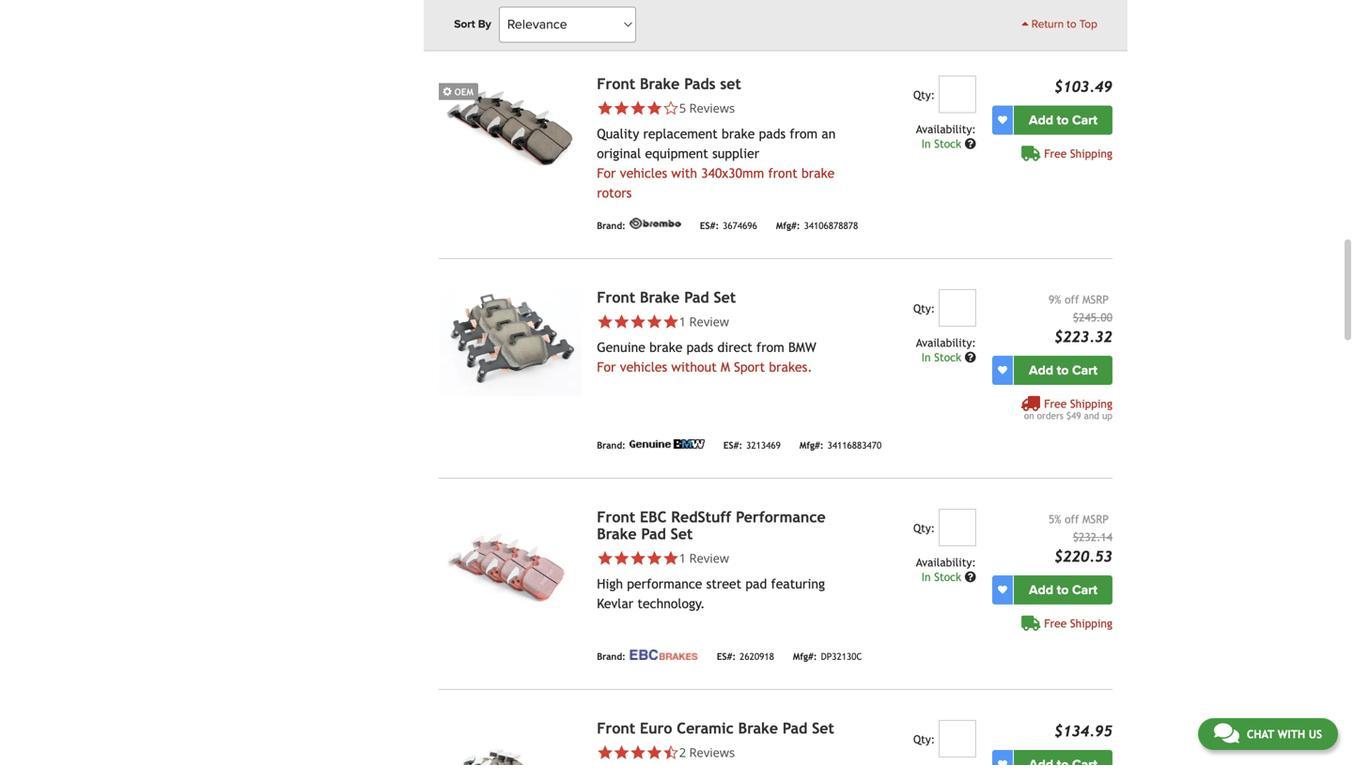 Task type: describe. For each thing, give the bounding box(es) containing it.
add to cart for $220.53
[[1029, 582, 1098, 598]]

question circle image for front brake pad set
[[965, 352, 976, 363]]

brake up genuine
[[640, 289, 680, 306]]

sport
[[734, 360, 765, 375]]

add to cart button for $223.32
[[1014, 356, 1113, 385]]

1 for pad
[[679, 313, 686, 330]]

supplier
[[712, 146, 760, 161]]

in for front brake pad set
[[922, 351, 931, 364]]

availability: for front brake pad set
[[916, 336, 976, 349]]

sort
[[454, 17, 475, 31]]

1 2 reviews link from the left
[[597, 745, 840, 762]]

brand: for front brake pads set
[[597, 220, 626, 231]]

free for front ebc redstuff performance brake pad set
[[1044, 617, 1067, 630]]

add to cart for $223.32
[[1029, 363, 1098, 379]]

genuine bmw - corporate logo image
[[630, 440, 705, 449]]

3213469
[[746, 440, 781, 451]]

us
[[1309, 728, 1322, 742]]

5% off msrp $232.14 $220.53
[[1049, 513, 1113, 566]]

off for $223.32
[[1065, 293, 1079, 306]]

es#: for set
[[724, 440, 743, 451]]

genuine brake pads direct from bmw for vehicles without m sport brakes.
[[597, 340, 817, 375]]

$134.95
[[1054, 723, 1113, 740]]

front for front brake pad set
[[597, 289, 636, 306]]

add for $220.53
[[1029, 582, 1054, 598]]

front brake pad set link
[[597, 289, 736, 306]]

front brake pad set
[[597, 289, 736, 306]]

qty: for performance
[[914, 522, 935, 535]]

return
[[1032, 17, 1064, 31]]

m
[[721, 360, 730, 375]]

dp32130c
[[821, 652, 862, 663]]

1 brand: from the top
[[597, 7, 626, 17]]

return to top link
[[1022, 16, 1098, 33]]

pads
[[684, 75, 716, 92]]

reviews for 2 reviews
[[689, 745, 735, 762]]

half star image
[[663, 745, 679, 762]]

shipping for front brake pads set
[[1070, 147, 1113, 160]]

in stock for $223.32
[[922, 351, 965, 364]]

original
[[597, 146, 641, 161]]

featuring
[[771, 577, 825, 592]]

quality replacement brake pads from an original equipment supplier for vehicles with 340x30mm front brake rotors
[[597, 126, 836, 200]]

chat with us link
[[1198, 719, 1338, 751]]

free shipping for front ebc redstuff performance brake pad set
[[1044, 617, 1113, 630]]

high performance street pad featuring kevlar technology.
[[597, 577, 825, 612]]

1 stock from the top
[[934, 137, 962, 150]]

1 add from the top
[[1029, 112, 1054, 128]]

on
[[1024, 410, 1034, 421]]

$49
[[1067, 410, 1081, 421]]

es#2620918 - dp32130c - front ebc redstuff performance brake pad set  - high performance street pad featuring kevlar technology. - ebc - bmw image
[[439, 509, 582, 616]]

front ebc redstuff performance brake pad set
[[597, 509, 826, 543]]

front brake pads set link
[[597, 75, 741, 92]]

with inside quality replacement brake pads from an original equipment supplier for vehicles with 340x30mm front brake rotors
[[671, 166, 697, 181]]

pad inside front ebc redstuff performance brake pad set
[[641, 526, 666, 543]]

from for set
[[757, 340, 785, 355]]

front euro ceramic brake pad set link
[[597, 720, 834, 738]]

in for front brake pads set
[[922, 137, 931, 150]]

vehicles inside genuine brake pads direct from bmw for vehicles without m sport brakes.
[[620, 360, 668, 375]]

es#: 3213469
[[724, 440, 781, 451]]

front for front ebc redstuff performance brake pad set
[[597, 509, 636, 526]]

chat
[[1247, 728, 1275, 742]]

in for front ebc redstuff performance brake pad set
[[922, 571, 931, 584]]

pads inside genuine brake pads direct from bmw for vehicles without m sport brakes.
[[687, 340, 714, 355]]

vehicles inside quality replacement brake pads from an original equipment supplier for vehicles with 340x30mm front brake rotors
[[620, 166, 668, 181]]

34106878878
[[804, 220, 858, 231]]

1 horizontal spatial pad
[[684, 289, 709, 306]]

in stock for $220.53
[[922, 571, 965, 584]]

brakes.
[[769, 360, 812, 375]]

an
[[822, 126, 836, 141]]

stock for $223.32
[[934, 351, 962, 364]]

brake right ceramic
[[738, 720, 778, 738]]

cart for $223.32
[[1072, 363, 1098, 379]]

qty: for set
[[914, 88, 935, 101]]

2 2 reviews link from the left
[[679, 745, 735, 762]]

front for front brake pads set
[[597, 75, 636, 92]]

front ebc redstuff performance brake pad set link
[[597, 509, 826, 543]]

5%
[[1049, 513, 1062, 526]]

caret up image
[[1022, 18, 1029, 29]]

es#3213469 - 34116883470 - front brake pad set - genuine brake pads direct from bmw - genuine bmw - bmw image
[[439, 289, 582, 396]]

up
[[1102, 410, 1113, 421]]

free shipping on orders $49 and up
[[1024, 397, 1113, 421]]

front
[[768, 166, 798, 181]]

chat with us
[[1247, 728, 1322, 742]]

ebc
[[640, 509, 667, 526]]

1 add to cart from the top
[[1029, 112, 1098, 128]]

mfg#: 34106878878
[[776, 220, 858, 231]]

free inside free shipping on orders $49 and up
[[1044, 397, 1067, 410]]

2 add to wish list image from the top
[[998, 366, 1008, 375]]

brand: for front brake pad set
[[597, 440, 626, 451]]

empty star image
[[663, 100, 679, 116]]

performance
[[736, 509, 826, 526]]

sort by
[[454, 17, 491, 31]]

hawk - corporate logo image
[[630, 2, 680, 15]]

5
[[679, 99, 686, 116]]

$245.00
[[1073, 311, 1113, 324]]

replacement
[[643, 126, 718, 141]]

es#: for performance
[[717, 652, 736, 663]]

2620918
[[740, 652, 774, 663]]

5 reviews
[[679, 99, 735, 116]]

euro
[[640, 720, 672, 738]]

to for performance
[[1057, 582, 1069, 598]]

redstuff
[[671, 509, 732, 526]]

from for set
[[790, 126, 818, 141]]

availability: for front ebc redstuff performance brake pad set
[[916, 556, 976, 569]]

9%
[[1049, 293, 1062, 306]]



Task type: vqa. For each thing, say whether or not it's contained in the screenshot.
F33 corresponding to 435i
no



Task type: locate. For each thing, give the bounding box(es) containing it.
brand:
[[597, 7, 626, 17], [597, 220, 626, 231], [597, 440, 626, 451], [597, 652, 626, 663]]

0 vertical spatial off
[[1065, 293, 1079, 306]]

front up genuine
[[597, 289, 636, 306]]

top
[[1080, 17, 1098, 31]]

brand: for front ebc redstuff performance brake pad set
[[597, 652, 626, 663]]

brake inside front ebc redstuff performance brake pad set
[[597, 526, 637, 543]]

pad
[[746, 577, 767, 592]]

off right '5%'
[[1065, 513, 1079, 526]]

add for $223.32
[[1029, 363, 1054, 379]]

shipping down $103.49 in the right top of the page
[[1070, 147, 1113, 160]]

1 review up street in the right bottom of the page
[[679, 550, 729, 567]]

star image
[[613, 100, 630, 116], [630, 100, 646, 116], [646, 100, 663, 116], [646, 314, 663, 330], [663, 314, 679, 330], [613, 551, 630, 567], [630, 551, 646, 567], [646, 551, 663, 567], [630, 745, 646, 762]]

shipping for front ebc redstuff performance brake pad set
[[1070, 617, 1113, 630]]

reviews down pads
[[689, 99, 735, 116]]

add to cart down $103.49 in the right top of the page
[[1029, 112, 1098, 128]]

add to cart button up free shipping on orders $49 and up
[[1014, 356, 1113, 385]]

free down $220.53 on the right
[[1044, 617, 1067, 630]]

1 review
[[679, 313, 729, 330], [679, 550, 729, 567]]

pad down mfg#: dp32130c
[[783, 720, 808, 738]]

vehicles down original
[[620, 166, 668, 181]]

technology.
[[638, 597, 705, 612]]

brake
[[722, 126, 755, 141], [802, 166, 835, 181], [650, 340, 683, 355]]

0 vertical spatial add
[[1029, 112, 1054, 128]]

1 vertical spatial brake
[[802, 166, 835, 181]]

street
[[706, 577, 742, 592]]

2 vertical spatial mfg#:
[[793, 652, 817, 663]]

1 vertical spatial add to wish list image
[[998, 366, 1008, 375]]

2 vertical spatial add to wish list image
[[998, 761, 1008, 766]]

2 vertical spatial es#:
[[717, 652, 736, 663]]

4 brand: from the top
[[597, 652, 626, 663]]

from up the brakes. on the top right
[[757, 340, 785, 355]]

quality
[[597, 126, 639, 141]]

1 review from the top
[[689, 313, 729, 330]]

1 review link
[[597, 313, 840, 330], [679, 313, 729, 330], [597, 550, 840, 567], [679, 550, 729, 567]]

qty:
[[914, 88, 935, 101], [914, 302, 935, 315], [914, 522, 935, 535], [914, 733, 935, 746]]

1 down front brake pad set
[[679, 313, 686, 330]]

add to cart up free shipping on orders $49 and up
[[1029, 363, 1098, 379]]

to up free shipping on orders $49 and up
[[1057, 363, 1069, 379]]

brake
[[640, 75, 680, 92], [640, 289, 680, 306], [597, 526, 637, 543], [738, 720, 778, 738]]

from left an
[[790, 126, 818, 141]]

brake right front
[[802, 166, 835, 181]]

cart down $220.53 on the right
[[1072, 582, 1098, 598]]

1 vertical spatial 1 review
[[679, 550, 729, 567]]

2
[[679, 745, 686, 762]]

0 horizontal spatial brake
[[650, 340, 683, 355]]

review for pad
[[689, 313, 729, 330]]

brake up 'supplier'
[[722, 126, 755, 141]]

2 5 reviews link from the left
[[679, 99, 735, 116]]

2 add to cart button from the top
[[1014, 356, 1113, 385]]

msrp inside 5% off msrp $232.14 $220.53
[[1083, 513, 1109, 526]]

front left ebc
[[597, 509, 636, 526]]

2 vertical spatial in stock
[[922, 571, 965, 584]]

1 horizontal spatial from
[[790, 126, 818, 141]]

brembo - corporate logo image
[[630, 218, 681, 229]]

add to wish list image for $103.49
[[998, 115, 1008, 125]]

shipping down $220.53 on the right
[[1070, 617, 1113, 630]]

2 reviews link down ceramic
[[679, 745, 735, 762]]

2 qty: from the top
[[914, 302, 935, 315]]

2 vertical spatial add to cart
[[1029, 582, 1098, 598]]

free shipping for front brake pads set
[[1044, 147, 1113, 160]]

1 vertical spatial es#:
[[724, 440, 743, 451]]

direct
[[718, 340, 753, 355]]

set inside front ebc redstuff performance brake pad set
[[671, 526, 693, 543]]

2 reviews link
[[597, 745, 840, 762], [679, 745, 735, 762]]

1 vertical spatial msrp
[[1083, 513, 1109, 526]]

1 msrp from the top
[[1083, 293, 1109, 306]]

msrp up '$245.00'
[[1083, 293, 1109, 306]]

0 horizontal spatial with
[[671, 166, 697, 181]]

msrp inside 9% off msrp $245.00 $223.32
[[1083, 293, 1109, 306]]

1 review for redstuff
[[679, 550, 729, 567]]

rotors
[[597, 185, 632, 200]]

1 reviews from the top
[[689, 99, 735, 116]]

2 add to cart from the top
[[1029, 363, 1098, 379]]

free shipping down $220.53 on the right
[[1044, 617, 1113, 630]]

1 vertical spatial for
[[597, 360, 616, 375]]

cart down $223.32
[[1072, 363, 1098, 379]]

3 in from the top
[[922, 571, 931, 584]]

2 front from the top
[[597, 289, 636, 306]]

2 brand: from the top
[[597, 220, 626, 231]]

mfg#: left 34116883470 at the bottom
[[800, 440, 824, 451]]

to down $220.53 on the right
[[1057, 582, 1069, 598]]

brake left ebc
[[597, 526, 637, 543]]

0 vertical spatial with
[[671, 166, 697, 181]]

3 add from the top
[[1029, 582, 1054, 598]]

2 reviews
[[679, 745, 735, 762]]

1 vertical spatial add
[[1029, 363, 1054, 379]]

$103.49
[[1054, 78, 1113, 95]]

pads inside quality replacement brake pads from an original equipment supplier for vehicles with 340x30mm front brake rotors
[[759, 126, 786, 141]]

es#: left 3674696
[[700, 220, 719, 231]]

front euro ceramic brake pad set
[[597, 720, 834, 738]]

1 vertical spatial shipping
[[1070, 397, 1113, 410]]

0 vertical spatial for
[[597, 166, 616, 181]]

1 question circle image from the top
[[965, 138, 976, 149]]

1 vertical spatial review
[[689, 550, 729, 567]]

2 horizontal spatial set
[[812, 720, 834, 738]]

star image
[[597, 100, 613, 116], [597, 314, 613, 330], [613, 314, 630, 330], [630, 314, 646, 330], [597, 551, 613, 567], [663, 551, 679, 567], [597, 745, 613, 762], [613, 745, 630, 762], [646, 745, 663, 762]]

0 vertical spatial add to wish list image
[[998, 115, 1008, 125]]

1 vertical spatial vehicles
[[620, 360, 668, 375]]

add to wish list image for $134.95
[[998, 761, 1008, 766]]

1 vertical spatial in stock
[[922, 351, 965, 364]]

in
[[922, 137, 931, 150], [922, 351, 931, 364], [922, 571, 931, 584]]

qty: for set
[[914, 302, 935, 315]]

high
[[597, 577, 623, 592]]

to down $103.49 in the right top of the page
[[1057, 112, 1069, 128]]

2 vertical spatial free
[[1044, 617, 1067, 630]]

to left top
[[1067, 17, 1077, 31]]

2 vertical spatial cart
[[1072, 582, 1098, 598]]

equipment
[[645, 146, 709, 161]]

2 vertical spatial add
[[1029, 582, 1054, 598]]

vehicles
[[620, 166, 668, 181], [620, 360, 668, 375]]

1 vertical spatial from
[[757, 340, 785, 355]]

3 free from the top
[[1044, 617, 1067, 630]]

set right ebc
[[671, 526, 693, 543]]

0 horizontal spatial pads
[[687, 340, 714, 355]]

2 1 review from the top
[[679, 550, 729, 567]]

msrp up the $232.14
[[1083, 513, 1109, 526]]

3 in stock from the top
[[922, 571, 965, 584]]

0 horizontal spatial set
[[671, 526, 693, 543]]

1 add to wish list image from the top
[[998, 115, 1008, 125]]

0 vertical spatial question circle image
[[965, 138, 976, 149]]

add to cart button down $220.53 on the right
[[1014, 576, 1113, 605]]

es#: for set
[[700, 220, 719, 231]]

0 vertical spatial in stock
[[922, 137, 965, 150]]

bmw
[[789, 340, 817, 355]]

orders
[[1037, 410, 1064, 421]]

1 vertical spatial pads
[[687, 340, 714, 355]]

1 add to cart button from the top
[[1014, 105, 1113, 135]]

0 vertical spatial stock
[[934, 137, 962, 150]]

2 reviews from the top
[[689, 745, 735, 762]]

availability: for front brake pads set
[[916, 122, 976, 136]]

0 vertical spatial pad
[[684, 289, 709, 306]]

1 qty: from the top
[[914, 88, 935, 101]]

reviews
[[689, 99, 735, 116], [689, 745, 735, 762]]

0 vertical spatial reviews
[[689, 99, 735, 116]]

add to cart down $220.53 on the right
[[1029, 582, 1098, 598]]

cart down $103.49 in the right top of the page
[[1072, 112, 1098, 128]]

front up quality
[[597, 75, 636, 92]]

3 add to cart from the top
[[1029, 582, 1098, 598]]

1 vertical spatial add to cart button
[[1014, 356, 1113, 385]]

1 1 review from the top
[[679, 313, 729, 330]]

2 vertical spatial brake
[[650, 340, 683, 355]]

add to cart button for $220.53
[[1014, 576, 1113, 605]]

mfg#: for front brake pad set
[[800, 440, 824, 451]]

0 vertical spatial add to cart button
[[1014, 105, 1113, 135]]

review up street in the right bottom of the page
[[689, 550, 729, 567]]

340x30mm
[[701, 166, 764, 181]]

2 1 from the top
[[679, 550, 686, 567]]

add to wish list image
[[998, 586, 1008, 595]]

1 review up genuine brake pads direct from bmw for vehicles without m sport brakes.
[[679, 313, 729, 330]]

availability:
[[916, 122, 976, 136], [916, 336, 976, 349], [916, 556, 976, 569]]

3 add to cart button from the top
[[1014, 576, 1113, 605]]

1 vertical spatial free shipping
[[1044, 617, 1113, 630]]

0 vertical spatial 1
[[679, 313, 686, 330]]

for inside genuine brake pads direct from bmw for vehicles without m sport brakes.
[[597, 360, 616, 375]]

front for front euro ceramic brake pad set
[[597, 720, 636, 738]]

3 qty: from the top
[[914, 522, 935, 535]]

0 vertical spatial pads
[[759, 126, 786, 141]]

2 vertical spatial in
[[922, 571, 931, 584]]

mfg#: for front ebc redstuff performance brake pad set
[[793, 652, 817, 663]]

1 vertical spatial availability:
[[916, 336, 976, 349]]

set up direct
[[714, 289, 736, 306]]

3 availability: from the top
[[916, 556, 976, 569]]

with down equipment
[[671, 166, 697, 181]]

0 vertical spatial cart
[[1072, 112, 1098, 128]]

es#3674696 - 34106878878 - front brake pads set  - quality replacement brake pads from an original equipment supplier - brembo - bmw image
[[439, 75, 582, 183]]

shipping right orders
[[1070, 397, 1113, 410]]

and
[[1084, 410, 1100, 421]]

3 cart from the top
[[1072, 582, 1098, 598]]

0 vertical spatial add to cart
[[1029, 112, 1098, 128]]

1 vertical spatial 1
[[679, 550, 686, 567]]

1 vertical spatial cart
[[1072, 363, 1098, 379]]

0 vertical spatial from
[[790, 126, 818, 141]]

pad
[[684, 289, 709, 306], [641, 526, 666, 543], [783, 720, 808, 738]]

with inside "chat with us" link
[[1278, 728, 1306, 742]]

1 in stock from the top
[[922, 137, 965, 150]]

2 off from the top
[[1065, 513, 1079, 526]]

2 question circle image from the top
[[965, 352, 976, 363]]

free shipping
[[1044, 147, 1113, 160], [1044, 617, 1113, 630]]

cart
[[1072, 112, 1098, 128], [1072, 363, 1098, 379], [1072, 582, 1098, 598]]

stock for $220.53
[[934, 571, 962, 584]]

review for redstuff
[[689, 550, 729, 567]]

1 vertical spatial off
[[1065, 513, 1079, 526]]

off right 9%
[[1065, 293, 1079, 306]]

for
[[597, 166, 616, 181], [597, 360, 616, 375]]

0 horizontal spatial from
[[757, 340, 785, 355]]

msrp for $220.53
[[1083, 513, 1109, 526]]

add to cart
[[1029, 112, 1098, 128], [1029, 363, 1098, 379], [1029, 582, 1098, 598]]

1 shipping from the top
[[1070, 147, 1113, 160]]

es#3618300 - eur1880 - front euro ceramic brake pad set - offers excellent pedal feedback, low dust, and smooth initial bite. a favorite among bmw enthusiasts. - akebono - bmw image
[[439, 721, 582, 766]]

off inside 5% off msrp $232.14 $220.53
[[1065, 513, 1079, 526]]

for down genuine
[[597, 360, 616, 375]]

0 vertical spatial shipping
[[1070, 147, 1113, 160]]

0 vertical spatial set
[[714, 289, 736, 306]]

3 front from the top
[[597, 509, 636, 526]]

mfg#: dp32130c
[[793, 652, 862, 663]]

1 vertical spatial add to cart
[[1029, 363, 1098, 379]]

1 vertical spatial pad
[[641, 526, 666, 543]]

mfg#: for front brake pads set
[[776, 220, 800, 231]]

free for front brake pads set
[[1044, 147, 1067, 160]]

set down mfg#: dp32130c
[[812, 720, 834, 738]]

2 stock from the top
[[934, 351, 962, 364]]

for inside quality replacement brake pads from an original equipment supplier for vehicles with 340x30mm front brake rotors
[[597, 166, 616, 181]]

1 horizontal spatial with
[[1278, 728, 1306, 742]]

off inside 9% off msrp $245.00 $223.32
[[1065, 293, 1079, 306]]

3 shipping from the top
[[1070, 617, 1113, 630]]

from
[[790, 126, 818, 141], [757, 340, 785, 355]]

off
[[1065, 293, 1079, 306], [1065, 513, 1079, 526]]

1 review for pad
[[679, 313, 729, 330]]

comments image
[[1214, 723, 1240, 745]]

kevlar
[[597, 597, 634, 612]]

0 vertical spatial in
[[922, 137, 931, 150]]

msrp
[[1083, 293, 1109, 306], [1083, 513, 1109, 526]]

to for set
[[1057, 112, 1069, 128]]

front left euro
[[597, 720, 636, 738]]

reviews down front euro ceramic brake pad set
[[689, 745, 735, 762]]

2 vehicles from the top
[[620, 360, 668, 375]]

0 vertical spatial free shipping
[[1044, 147, 1113, 160]]

front
[[597, 75, 636, 92], [597, 289, 636, 306], [597, 509, 636, 526], [597, 720, 636, 738]]

1 vertical spatial mfg#:
[[800, 440, 824, 451]]

0 vertical spatial brake
[[722, 126, 755, 141]]

2 horizontal spatial brake
[[802, 166, 835, 181]]

2 vertical spatial shipping
[[1070, 617, 1113, 630]]

free right on
[[1044, 397, 1067, 410]]

1 horizontal spatial pads
[[759, 126, 786, 141]]

cart for $220.53
[[1072, 582, 1098, 598]]

brake inside genuine brake pads direct from bmw for vehicles without m sport brakes.
[[650, 340, 683, 355]]

$232.14
[[1073, 531, 1113, 544]]

free down $103.49 in the right top of the page
[[1044, 147, 1067, 160]]

1 for redstuff
[[679, 550, 686, 567]]

3 brand: from the top
[[597, 440, 626, 451]]

reviews for 5 reviews
[[689, 99, 735, 116]]

1 vertical spatial set
[[671, 526, 693, 543]]

brake up without
[[650, 340, 683, 355]]

shipping inside free shipping on orders $49 and up
[[1070, 397, 1113, 410]]

1 vertical spatial reviews
[[689, 745, 735, 762]]

set
[[720, 75, 741, 92]]

1 in from the top
[[922, 137, 931, 150]]

front inside front ebc redstuff performance brake pad set
[[597, 509, 636, 526]]

1 front from the top
[[597, 75, 636, 92]]

2 vertical spatial pad
[[783, 720, 808, 738]]

by
[[478, 17, 491, 31]]

3 add to wish list image from the top
[[998, 761, 1008, 766]]

4 qty: from the top
[[914, 733, 935, 746]]

4 front from the top
[[597, 720, 636, 738]]

2 add from the top
[[1029, 363, 1054, 379]]

2 cart from the top
[[1072, 363, 1098, 379]]

brand: down rotors
[[597, 220, 626, 231]]

es#: left "3213469"
[[724, 440, 743, 451]]

$220.53
[[1054, 548, 1113, 566]]

review
[[689, 313, 729, 330], [689, 550, 729, 567]]

without
[[671, 360, 717, 375]]

mfg#: left 34106878878
[[776, 220, 800, 231]]

from inside genuine brake pads direct from bmw for vehicles without m sport brakes.
[[757, 340, 785, 355]]

review up genuine brake pads direct from bmw for vehicles without m sport brakes.
[[689, 313, 729, 330]]

1 horizontal spatial brake
[[722, 126, 755, 141]]

free
[[1044, 147, 1067, 160], [1044, 397, 1067, 410], [1044, 617, 1067, 630]]

front brake pads set
[[597, 75, 741, 92]]

$223.32
[[1054, 328, 1113, 346]]

5 reviews link down the set at right
[[597, 99, 840, 116]]

2 horizontal spatial pad
[[783, 720, 808, 738]]

2 vertical spatial availability:
[[916, 556, 976, 569]]

3 stock from the top
[[934, 571, 962, 584]]

1 free from the top
[[1044, 147, 1067, 160]]

question circle image for front brake pads set
[[965, 138, 976, 149]]

1 cart from the top
[[1072, 112, 1098, 128]]

brake up empty star icon
[[640, 75, 680, 92]]

1
[[679, 313, 686, 330], [679, 550, 686, 567]]

0 vertical spatial availability:
[[916, 122, 976, 136]]

1 vertical spatial stock
[[934, 351, 962, 364]]

pads up front
[[759, 126, 786, 141]]

mfg#: 34116883470
[[800, 440, 882, 451]]

1 off from the top
[[1065, 293, 1079, 306]]

2 vertical spatial add to cart button
[[1014, 576, 1113, 605]]

9% off msrp $245.00 $223.32
[[1049, 293, 1113, 346]]

2 reviews link down front euro ceramic brake pad set
[[597, 745, 840, 762]]

1 1 from the top
[[679, 313, 686, 330]]

0 vertical spatial es#:
[[700, 220, 719, 231]]

1 free shipping from the top
[[1044, 147, 1113, 160]]

ceramic
[[677, 720, 734, 738]]

genuine
[[597, 340, 646, 355]]

ebc - corporate logo image
[[630, 650, 698, 660]]

2 vertical spatial set
[[812, 720, 834, 738]]

5 reviews link
[[597, 99, 840, 116], [679, 99, 735, 116]]

for up rotors
[[597, 166, 616, 181]]

msrp for $223.32
[[1083, 293, 1109, 306]]

None number field
[[939, 75, 976, 113], [939, 289, 976, 327], [939, 509, 976, 547], [939, 721, 976, 758], [939, 75, 976, 113], [939, 289, 976, 327], [939, 509, 976, 547], [939, 721, 976, 758]]

1 5 reviews link from the left
[[597, 99, 840, 116]]

mfg#:
[[776, 220, 800, 231], [800, 440, 824, 451], [793, 652, 817, 663]]

2 review from the top
[[689, 550, 729, 567]]

1 vertical spatial with
[[1278, 728, 1306, 742]]

1 horizontal spatial set
[[714, 289, 736, 306]]

pad left redstuff
[[641, 526, 666, 543]]

0 vertical spatial msrp
[[1083, 293, 1109, 306]]

5 reviews link down pads
[[679, 99, 735, 116]]

2 availability: from the top
[[916, 336, 976, 349]]

pad up genuine brake pads direct from bmw for vehicles without m sport brakes.
[[684, 289, 709, 306]]

brand: left hawk - corporate logo
[[597, 7, 626, 17]]

1 vertical spatial free
[[1044, 397, 1067, 410]]

from inside quality replacement brake pads from an original equipment supplier for vehicles with 340x30mm front brake rotors
[[790, 126, 818, 141]]

add to wish list image
[[998, 115, 1008, 125], [998, 366, 1008, 375], [998, 761, 1008, 766]]

set
[[714, 289, 736, 306], [671, 526, 693, 543], [812, 720, 834, 738]]

free shipping down $103.49 in the right top of the page
[[1044, 147, 1113, 160]]

2 shipping from the top
[[1070, 397, 1113, 410]]

with
[[671, 166, 697, 181], [1278, 728, 1306, 742]]

es#: 2620918
[[717, 652, 774, 663]]

2 for from the top
[[597, 360, 616, 375]]

2 free from the top
[[1044, 397, 1067, 410]]

1 up the performance
[[679, 550, 686, 567]]

34116883470
[[828, 440, 882, 451]]

0 vertical spatial 1 review
[[679, 313, 729, 330]]

return to top
[[1029, 17, 1098, 31]]

vehicles down genuine
[[620, 360, 668, 375]]

1 availability: from the top
[[916, 122, 976, 136]]

brand: left genuine bmw - corporate logo
[[597, 440, 626, 451]]

2 vertical spatial stock
[[934, 571, 962, 584]]

es#: 3674696
[[700, 220, 757, 231]]

0 vertical spatial mfg#:
[[776, 220, 800, 231]]

1 vertical spatial question circle image
[[965, 352, 976, 363]]

2 msrp from the top
[[1083, 513, 1109, 526]]

2 in stock from the top
[[922, 351, 965, 364]]

0 vertical spatial free
[[1044, 147, 1067, 160]]

question circle image
[[965, 138, 976, 149], [965, 352, 976, 363]]

1 vertical spatial in
[[922, 351, 931, 364]]

1 for from the top
[[597, 166, 616, 181]]

mfg#: left dp32130c
[[793, 652, 817, 663]]

0 vertical spatial vehicles
[[620, 166, 668, 181]]

0 horizontal spatial pad
[[641, 526, 666, 543]]

to for set
[[1057, 363, 1069, 379]]

performance
[[627, 577, 702, 592]]

add to cart button down $103.49 in the right top of the page
[[1014, 105, 1113, 135]]

1 vehicles from the top
[[620, 166, 668, 181]]

0 vertical spatial review
[[689, 313, 729, 330]]

pads up without
[[687, 340, 714, 355]]

es#: left 2620918
[[717, 652, 736, 663]]

3674696
[[723, 220, 757, 231]]

to
[[1067, 17, 1077, 31], [1057, 112, 1069, 128], [1057, 363, 1069, 379], [1057, 582, 1069, 598]]

question circle image
[[965, 572, 976, 583]]

with left us
[[1278, 728, 1306, 742]]

2 in from the top
[[922, 351, 931, 364]]

2 free shipping from the top
[[1044, 617, 1113, 630]]

brand: left ebc - corporate logo
[[597, 652, 626, 663]]

off for $220.53
[[1065, 513, 1079, 526]]



